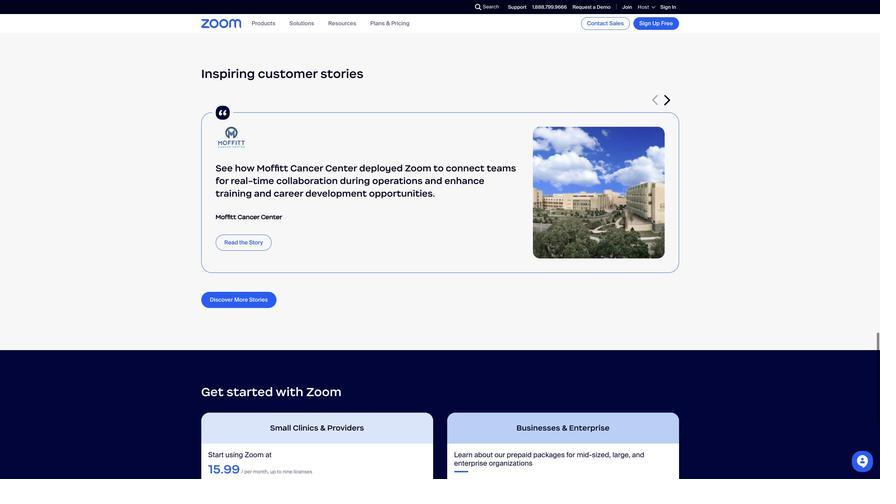 Task type: locate. For each thing, give the bounding box(es) containing it.
request a demo
[[573, 4, 611, 10]]

and left enhance
[[425, 175, 443, 187]]

zoom
[[405, 163, 432, 174], [306, 384, 342, 400], [245, 451, 264, 460]]

read the story
[[224, 239, 263, 246]]

zoom left at
[[245, 451, 264, 460]]

0 horizontal spatial for
[[216, 175, 229, 187]]

zoom inside see how moffitt cancer center deployed zoom to connect teams for real-time collaboration during operations and enhance training and career development opportunities.
[[405, 163, 432, 174]]

moffitt
[[257, 163, 288, 174], [216, 213, 236, 221]]

1 vertical spatial cancer
[[238, 213, 260, 221]]

0 vertical spatial sign
[[661, 4, 671, 10]]

1.888.799.9666 link
[[532, 4, 567, 10]]

moffitt cancer center image
[[216, 127, 247, 148]]

1 horizontal spatial zoom
[[306, 384, 342, 400]]

2 vertical spatial and
[[632, 451, 645, 460]]

sign up free link
[[634, 17, 679, 30]]

for inside learn about our prepaid packages for mid-sized, large, and enterprise organizations
[[567, 451, 575, 460]]

read the story link
[[216, 235, 272, 251]]

1 horizontal spatial &
[[386, 20, 390, 27]]

for inside see how moffitt cancer center deployed zoom to connect teams for real-time collaboration during operations and enhance training and career development opportunities.
[[216, 175, 229, 187]]

discover
[[210, 296, 233, 304]]

mid-
[[577, 451, 592, 460]]

1 vertical spatial for
[[567, 451, 575, 460]]

to inside start using zoom at 15.99 / per month, up to nine licenses
[[277, 469, 282, 475]]

customer
[[258, 66, 318, 82]]

& right clinics
[[320, 424, 326, 433]]

1 horizontal spatial for
[[567, 451, 575, 460]]

& right plans
[[386, 20, 390, 27]]

inspiring
[[201, 66, 255, 82]]

and right large, at the right
[[632, 451, 645, 460]]

to left connect at top
[[434, 163, 444, 174]]

0 horizontal spatial center
[[261, 213, 282, 221]]

0 horizontal spatial and
[[254, 188, 272, 199]]

0 horizontal spatial to
[[277, 469, 282, 475]]

discover more stories link
[[201, 292, 277, 308]]

with
[[276, 384, 304, 400]]

& for businesses
[[562, 424, 568, 433]]

0 horizontal spatial sign
[[640, 20, 651, 27]]

get started with zoom
[[201, 384, 342, 400]]

large,
[[613, 451, 631, 460]]

businesses & enterprise
[[517, 424, 610, 433]]

0 vertical spatial to
[[434, 163, 444, 174]]

0 horizontal spatial moffitt
[[216, 213, 236, 221]]

and down time
[[254, 188, 272, 199]]

plans & pricing
[[371, 20, 410, 27]]

request a demo link
[[573, 4, 611, 10]]

a
[[593, 4, 596, 10]]

for left 'mid-'
[[567, 451, 575, 460]]

sign for sign in
[[661, 4, 671, 10]]

ariel hospital view image
[[533, 127, 665, 259]]

cancer up read the story
[[238, 213, 260, 221]]

2 horizontal spatial &
[[562, 424, 568, 433]]

0 vertical spatial moffitt
[[257, 163, 288, 174]]

resources button
[[328, 20, 356, 27]]

1 horizontal spatial cancer
[[290, 163, 323, 174]]

search image
[[475, 4, 481, 10], [475, 4, 481, 10]]

read
[[224, 239, 238, 246]]

nine
[[283, 469, 292, 475]]

enterprise
[[454, 459, 487, 468]]

center down "career"
[[261, 213, 282, 221]]

None search field
[[449, 1, 477, 13]]

search
[[483, 4, 499, 10]]

1 horizontal spatial moffitt
[[257, 163, 288, 174]]

resources
[[328, 20, 356, 27]]

solutions button
[[290, 20, 314, 27]]

to
[[434, 163, 444, 174], [277, 469, 282, 475]]

solutions
[[290, 20, 314, 27]]

1 horizontal spatial and
[[425, 175, 443, 187]]

/
[[241, 469, 243, 475]]

2 vertical spatial zoom
[[245, 451, 264, 460]]

operations
[[372, 175, 423, 187]]

center up during
[[325, 163, 357, 174]]

zoom up operations
[[405, 163, 432, 174]]

discover more stories
[[210, 296, 268, 304]]

center
[[325, 163, 357, 174], [261, 213, 282, 221]]

sign
[[661, 4, 671, 10], [640, 20, 651, 27]]

sign for sign up free
[[640, 20, 651, 27]]

for down see
[[216, 175, 229, 187]]

zoom right with
[[306, 384, 342, 400]]

during
[[340, 175, 370, 187]]

contact sales link
[[581, 17, 630, 30]]

& left enterprise
[[562, 424, 568, 433]]

licenses
[[294, 469, 312, 475]]

sign left in
[[661, 4, 671, 10]]

0 horizontal spatial zoom
[[245, 451, 264, 460]]

for
[[216, 175, 229, 187], [567, 451, 575, 460]]

month,
[[253, 469, 269, 475]]

start
[[208, 451, 224, 460]]

0 vertical spatial for
[[216, 175, 229, 187]]

per
[[244, 469, 252, 475]]

& for plans
[[386, 20, 390, 27]]

cancer up collaboration at top left
[[290, 163, 323, 174]]

get
[[201, 384, 224, 400]]

0 horizontal spatial cancer
[[238, 213, 260, 221]]

2 horizontal spatial zoom
[[405, 163, 432, 174]]

small
[[270, 424, 291, 433]]

0 vertical spatial cancer
[[290, 163, 323, 174]]

0 vertical spatial center
[[325, 163, 357, 174]]

1 vertical spatial center
[[261, 213, 282, 221]]

moffitt up time
[[257, 163, 288, 174]]

1 horizontal spatial center
[[325, 163, 357, 174]]

1 vertical spatial to
[[277, 469, 282, 475]]

1 horizontal spatial to
[[434, 163, 444, 174]]

testimonialcarouselitemblockproxy-0 element
[[201, 102, 679, 273]]

&
[[386, 20, 390, 27], [320, 424, 326, 433], [562, 424, 568, 433]]

1 vertical spatial sign
[[640, 20, 651, 27]]

2 horizontal spatial and
[[632, 451, 645, 460]]

1 horizontal spatial sign
[[661, 4, 671, 10]]

host
[[638, 4, 649, 10]]

moffitt down training
[[216, 213, 236, 221]]

to right up at the bottom
[[277, 469, 282, 475]]

more
[[234, 296, 248, 304]]

providers
[[327, 424, 364, 433]]

0 vertical spatial zoom
[[405, 163, 432, 174]]

sign left up
[[640, 20, 651, 27]]



Task type: describe. For each thing, give the bounding box(es) containing it.
plans & pricing link
[[371, 20, 410, 27]]

up
[[653, 20, 660, 27]]

plans
[[371, 20, 385, 27]]

how
[[235, 163, 255, 174]]

about
[[474, 451, 493, 460]]

products
[[252, 20, 275, 27]]

collaboration
[[276, 175, 338, 187]]

training
[[216, 188, 252, 199]]

career
[[274, 188, 303, 199]]

to inside see how moffitt cancer center deployed zoom to connect teams for real-time collaboration during operations and enhance training and career development opportunities.
[[434, 163, 444, 174]]

enterprise
[[569, 424, 610, 433]]

1 vertical spatial zoom
[[306, 384, 342, 400]]

started
[[227, 384, 273, 400]]

sized,
[[592, 451, 611, 460]]

development
[[306, 188, 367, 199]]

0 horizontal spatial &
[[320, 424, 326, 433]]

in
[[672, 4, 676, 10]]

sign in
[[661, 4, 676, 10]]

stories
[[249, 296, 268, 304]]

teams
[[487, 163, 516, 174]]

sales
[[610, 20, 624, 27]]

clinics
[[293, 424, 319, 433]]

moffitt inside see how moffitt cancer center deployed zoom to connect teams for real-time collaboration during operations and enhance training and career development opportunities.
[[257, 163, 288, 174]]

small clinics & providers
[[270, 424, 364, 433]]

packages
[[534, 451, 565, 460]]

host button
[[638, 4, 655, 10]]

pricing
[[391, 20, 410, 27]]

zoom logo image
[[201, 19, 241, 28]]

using
[[225, 451, 243, 460]]

contact
[[587, 20, 608, 27]]

learn about our prepaid packages for mid-sized, large, and enterprise organizations
[[454, 451, 645, 468]]

products button
[[252, 20, 275, 27]]

and inside learn about our prepaid packages for mid-sized, large, and enterprise organizations
[[632, 451, 645, 460]]

inspiring customer stories
[[201, 66, 364, 82]]

start using zoom at 15.99 / per month, up to nine licenses
[[208, 451, 312, 477]]

1 vertical spatial moffitt
[[216, 213, 236, 221]]

request
[[573, 4, 592, 10]]

up
[[270, 469, 276, 475]]

moffitt cancer center
[[216, 213, 282, 221]]

prepaid
[[507, 451, 532, 460]]

real-
[[231, 175, 253, 187]]

support
[[508, 4, 527, 10]]

demo
[[597, 4, 611, 10]]

stories
[[321, 66, 364, 82]]

story
[[249, 239, 263, 246]]

1 vertical spatial and
[[254, 188, 272, 199]]

contact sales
[[587, 20, 624, 27]]

0 vertical spatial and
[[425, 175, 443, 187]]

next slide image
[[664, 95, 671, 105]]

center inside see how moffitt cancer center deployed zoom to connect teams for real-time collaboration during operations and enhance training and career development opportunities.
[[325, 163, 357, 174]]

join
[[623, 4, 632, 10]]

businesses
[[517, 424, 560, 433]]

free
[[661, 20, 673, 27]]

deployed
[[359, 163, 403, 174]]

see how moffitt cancer center deployed zoom to connect teams for real-time collaboration during operations and enhance training and career development opportunities.
[[216, 163, 516, 199]]

learn
[[454, 451, 473, 460]]

opportunities.
[[369, 188, 435, 199]]

sign in link
[[661, 4, 676, 10]]

zoom inside start using zoom at 15.99 / per month, up to nine licenses
[[245, 451, 264, 460]]

enhance
[[445, 175, 485, 187]]

time
[[253, 175, 274, 187]]

at
[[266, 451, 272, 460]]

support link
[[508, 4, 527, 10]]

the
[[239, 239, 248, 246]]

join link
[[623, 4, 632, 10]]

cancer inside see how moffitt cancer center deployed zoom to connect teams for real-time collaboration during operations and enhance training and career development opportunities.
[[290, 163, 323, 174]]

sign up free
[[640, 20, 673, 27]]

see
[[216, 163, 233, 174]]

connect
[[446, 163, 485, 174]]

15.99
[[208, 462, 240, 477]]

1.888.799.9666
[[532, 4, 567, 10]]

organizations
[[489, 459, 533, 468]]

testimonial icon image
[[212, 102, 233, 123]]

our
[[495, 451, 505, 460]]



Task type: vqa. For each thing, say whether or not it's contained in the screenshot.
based inside the 'A Trusted Cloud-Based Phone System For Businesses Of All Sizes'
no



